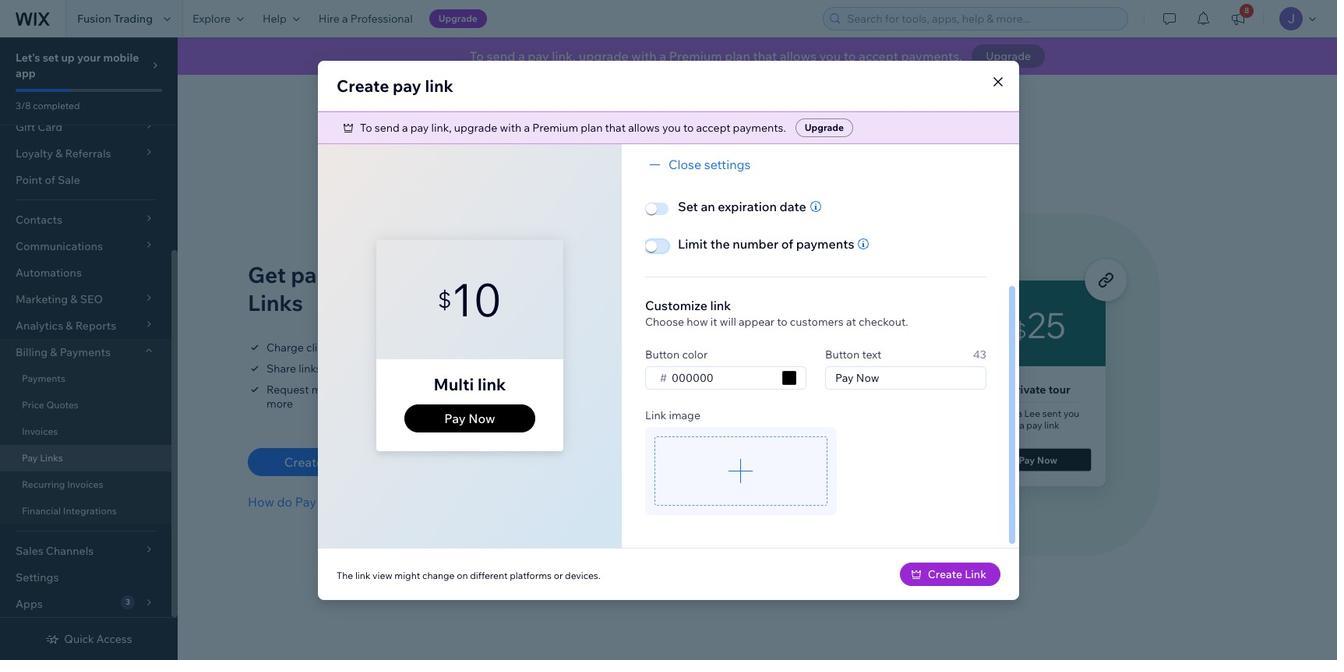Task type: describe. For each thing, give the bounding box(es) containing it.
the link view might change on different platforms or devices.
[[337, 569, 601, 581]]

once
[[342, 341, 367, 355]]

and
[[525, 383, 544, 397]]

1 horizontal spatial with
[[500, 120, 522, 134]]

platforms
[[510, 569, 552, 581]]

2 vertical spatial pay
[[411, 120, 429, 134]]

8
[[1245, 5, 1250, 16]]

change
[[422, 569, 455, 581]]

hire
[[319, 12, 340, 26]]

point of sale link
[[0, 167, 172, 193]]

devices.
[[565, 569, 601, 581]]

how
[[248, 494, 274, 510]]

8 button
[[1222, 0, 1256, 37]]

close
[[669, 156, 702, 172]]

link for multi link
[[478, 374, 506, 394]]

2 vertical spatial create
[[928, 567, 963, 581]]

recurring invoices
[[22, 479, 103, 490]]

settings
[[16, 571, 59, 585]]

an
[[701, 198, 715, 214]]

2 horizontal spatial link
[[965, 567, 987, 581]]

quick access
[[64, 632, 132, 646]]

let's
[[16, 51, 40, 65]]

color
[[682, 347, 708, 361]]

at
[[847, 315, 857, 329]]

2 horizontal spatial or
[[554, 569, 563, 581]]

payments inside "link"
[[22, 373, 65, 384]]

upgrade for bottommost upgrade button
[[805, 121, 844, 133]]

price quotes link
[[0, 392, 172, 419]]

now
[[469, 411, 496, 426]]

2 horizontal spatial links
[[319, 494, 349, 510]]

events
[[488, 383, 522, 397]]

0 horizontal spatial create
[[284, 454, 324, 470]]

1 vertical spatial on
[[457, 569, 468, 581]]

let's set up your mobile app
[[16, 51, 139, 80]]

set
[[678, 198, 698, 214]]

times
[[427, 341, 455, 355]]

1 horizontal spatial send
[[487, 48, 516, 64]]

might
[[395, 569, 420, 581]]

Button color field
[[667, 367, 778, 389]]

0 vertical spatial upgrade button
[[429, 9, 487, 28]]

1 vertical spatial upgrade button
[[972, 44, 1046, 68]]

1 horizontal spatial to
[[470, 48, 484, 64]]

link for customize link choose how it will appear to customers at checkout.
[[711, 297, 731, 313]]

settings link
[[0, 564, 172, 591]]

button for button color
[[645, 347, 680, 361]]

43
[[973, 347, 987, 361]]

recurring
[[22, 479, 65, 490]]

services,
[[442, 383, 486, 397]]

email
[[391, 362, 418, 376]]

link for the link view might change on different platforms or devices.
[[355, 569, 371, 581]]

recurring invoices link
[[0, 472, 172, 498]]

2 horizontal spatial to
[[844, 48, 856, 64]]

for
[[349, 383, 363, 397]]

payments link
[[0, 366, 172, 392]]

#
[[660, 371, 667, 385]]

quick
[[64, 632, 94, 646]]

0 horizontal spatial premium
[[533, 120, 579, 134]]

hire a professional link
[[309, 0, 422, 37]]

customize
[[645, 297, 708, 313]]

0 horizontal spatial upgrade
[[454, 120, 498, 134]]

2 vertical spatial upgrade button
[[796, 118, 854, 137]]

your inside charge clients once or multiple times share links on social, via email or any way you want request money for your products, services, events and more
[[366, 383, 388, 397]]

point of sale
[[16, 173, 80, 187]]

choose
[[645, 315, 685, 329]]

upgrade for the middle upgrade button
[[986, 49, 1032, 63]]

1 vertical spatial invoices
[[67, 479, 103, 490]]

10
[[452, 271, 502, 328]]

payments inside popup button
[[60, 345, 111, 359]]

0 vertical spatial to send a pay link, upgrade with a premium plan that allows you to accept payments.
[[470, 48, 963, 64]]

multi link
[[434, 374, 506, 394]]

pay right do in the left of the page
[[295, 494, 316, 510]]

multiple
[[383, 341, 424, 355]]

number
[[733, 236, 779, 251]]

with inside get paid instantly with pay links
[[438, 261, 484, 288]]

of inside the point of sale link
[[45, 173, 55, 187]]

1 vertical spatial create link
[[928, 567, 987, 581]]

0 vertical spatial link
[[645, 408, 667, 422]]

help
[[263, 12, 287, 26]]

help button
[[253, 0, 309, 37]]

instantly
[[342, 261, 433, 288]]

trading
[[114, 12, 153, 26]]

0 horizontal spatial payments.
[[733, 120, 786, 134]]

1 vertical spatial to
[[684, 120, 694, 134]]

close settings
[[669, 156, 751, 172]]

work?
[[352, 494, 388, 510]]

money
[[312, 383, 346, 397]]

mobile
[[103, 51, 139, 65]]

fusion trading
[[77, 12, 153, 26]]

upgrade for the top upgrade button
[[439, 12, 478, 24]]

price
[[22, 399, 44, 411]]

0 vertical spatial payments.
[[902, 48, 963, 64]]

hire a professional
[[319, 12, 413, 26]]

pay links
[[22, 452, 63, 464]]

financial
[[22, 505, 61, 517]]

$
[[438, 286, 452, 313]]

expiration
[[718, 198, 777, 214]]

text
[[862, 347, 882, 361]]

1 horizontal spatial plan
[[725, 48, 751, 64]]

your inside let's set up your mobile app
[[77, 51, 101, 65]]

links
[[299, 362, 322, 376]]

1 vertical spatial or
[[421, 362, 431, 376]]

it
[[711, 315, 718, 329]]

via
[[374, 362, 388, 376]]

1 vertical spatial plan
[[581, 120, 603, 134]]

0 horizontal spatial link
[[327, 454, 351, 470]]

0 vertical spatial accept
[[859, 48, 899, 64]]

Search for tools, apps, help & more... field
[[843, 8, 1123, 30]]

automations link
[[0, 260, 172, 286]]

pay now button
[[405, 405, 536, 433]]

limit the number of payments
[[678, 236, 855, 251]]

quick access button
[[45, 632, 132, 646]]

links inside sidebar element
[[40, 452, 63, 464]]

button text
[[826, 347, 882, 361]]

1 vertical spatial to
[[360, 120, 372, 134]]

pay links link
[[0, 445, 172, 472]]

get
[[248, 261, 286, 288]]

financial integrations link
[[0, 498, 172, 525]]

customize link choose how it will appear to customers at checkout.
[[645, 297, 909, 329]]

a inside hire a professional link
[[342, 12, 348, 26]]

customers
[[790, 315, 844, 329]]



Task type: locate. For each thing, give the bounding box(es) containing it.
button color
[[645, 347, 708, 361]]

2 vertical spatial or
[[554, 569, 563, 581]]

date
[[780, 198, 807, 214]]

multi
[[434, 374, 474, 394]]

0 horizontal spatial create link button
[[248, 448, 388, 476]]

2 button from the left
[[826, 347, 860, 361]]

0 horizontal spatial of
[[45, 173, 55, 187]]

links left work?
[[319, 494, 349, 510]]

pay left now
[[445, 411, 466, 426]]

completed
[[33, 100, 80, 111]]

you inside charge clients once or multiple times share links on social, via email or any way you want request money for your products, services, events and more
[[476, 362, 495, 376]]

1 vertical spatial with
[[500, 120, 522, 134]]

1 horizontal spatial invoices
[[67, 479, 103, 490]]

payments up price quotes
[[22, 373, 65, 384]]

or left 'any'
[[421, 362, 431, 376]]

plan
[[725, 48, 751, 64], [581, 120, 603, 134]]

invoices link
[[0, 419, 172, 445]]

1 vertical spatial to send a pay link, upgrade with a premium plan that allows you to accept payments.
[[360, 120, 786, 134]]

charge clients once or multiple times share links on social, via email or any way you want request money for your products, services, events and more
[[267, 341, 544, 411]]

pay inside button
[[445, 411, 466, 426]]

1 vertical spatial pay
[[393, 75, 422, 95]]

share
[[267, 362, 296, 376]]

products,
[[391, 383, 439, 397]]

3/8 completed
[[16, 100, 80, 111]]

0 vertical spatial create
[[337, 75, 389, 95]]

on right links at bottom
[[324, 362, 337, 376]]

links down the get
[[248, 289, 303, 316]]

1 horizontal spatial link
[[645, 408, 667, 422]]

0 horizontal spatial to
[[360, 120, 372, 134]]

0 horizontal spatial links
[[40, 452, 63, 464]]

sidebar element
[[0, 0, 178, 660]]

2 vertical spatial links
[[319, 494, 349, 510]]

billing & payments button
[[0, 339, 172, 366]]

links
[[248, 289, 303, 316], [40, 452, 63, 464], [319, 494, 349, 510]]

1 horizontal spatial that
[[753, 48, 777, 64]]

2 horizontal spatial with
[[632, 48, 657, 64]]

0 vertical spatial your
[[77, 51, 101, 65]]

2 vertical spatial with
[[438, 261, 484, 288]]

0 horizontal spatial link,
[[432, 120, 452, 134]]

access
[[97, 632, 132, 646]]

1 horizontal spatial upgrade button
[[796, 118, 854, 137]]

1 horizontal spatial of
[[782, 236, 794, 251]]

0 horizontal spatial your
[[77, 51, 101, 65]]

button left text
[[826, 347, 860, 361]]

charge
[[267, 341, 304, 355]]

1 horizontal spatial upgrade
[[805, 121, 844, 133]]

0 vertical spatial to
[[844, 48, 856, 64]]

1 vertical spatial payments
[[22, 373, 65, 384]]

or
[[370, 341, 380, 355], [421, 362, 431, 376], [554, 569, 563, 581]]

2 vertical spatial link
[[965, 567, 987, 581]]

will
[[720, 315, 737, 329]]

&
[[50, 345, 57, 359]]

payments.
[[902, 48, 963, 64], [733, 120, 786, 134]]

fusion
[[77, 12, 111, 26]]

price quotes
[[22, 399, 79, 411]]

2 vertical spatial you
[[476, 362, 495, 376]]

0 vertical spatial you
[[820, 48, 841, 64]]

upgrade button
[[429, 9, 487, 28], [972, 44, 1046, 68], [796, 118, 854, 137]]

1 vertical spatial accept
[[697, 120, 731, 134]]

sale
[[58, 173, 80, 187]]

on inside charge clients once or multiple times share links on social, via email or any way you want request money for your products, services, events and more
[[324, 362, 337, 376]]

1 horizontal spatial premium
[[669, 48, 722, 64]]

0 vertical spatial or
[[370, 341, 380, 355]]

to inside customize link choose how it will appear to customers at checkout.
[[777, 315, 788, 329]]

1 vertical spatial link
[[327, 454, 351, 470]]

button for button text
[[826, 347, 860, 361]]

you
[[820, 48, 841, 64], [663, 120, 681, 134], [476, 362, 495, 376]]

0 vertical spatial pay
[[528, 48, 549, 64]]

your right for
[[366, 383, 388, 397]]

link,
[[552, 48, 576, 64], [432, 120, 452, 134]]

0 horizontal spatial send
[[375, 120, 400, 134]]

close settings button
[[645, 155, 751, 173]]

premium
[[669, 48, 722, 64], [533, 120, 579, 134]]

0 vertical spatial invoices
[[22, 426, 58, 437]]

0 horizontal spatial allows
[[628, 120, 660, 134]]

0 horizontal spatial that
[[605, 120, 626, 134]]

the
[[337, 569, 353, 581]]

view
[[373, 569, 393, 581]]

link inside customize link choose how it will appear to customers at checkout.
[[711, 297, 731, 313]]

invoices down pay links link
[[67, 479, 103, 490]]

quotes
[[46, 399, 79, 411]]

professional
[[351, 12, 413, 26]]

1 vertical spatial you
[[663, 120, 681, 134]]

0 vertical spatial upgrade
[[579, 48, 629, 64]]

your
[[77, 51, 101, 65], [366, 383, 388, 397]]

payments. up settings
[[733, 120, 786, 134]]

of right "number" at the right of the page
[[782, 236, 794, 251]]

0 vertical spatial payments
[[60, 345, 111, 359]]

0 horizontal spatial plan
[[581, 120, 603, 134]]

that
[[753, 48, 777, 64], [605, 120, 626, 134]]

1 horizontal spatial button
[[826, 347, 860, 361]]

set an expiration date
[[678, 198, 807, 214]]

2 horizontal spatial create
[[928, 567, 963, 581]]

1 horizontal spatial links
[[248, 289, 303, 316]]

1 horizontal spatial on
[[457, 569, 468, 581]]

button up #
[[645, 347, 680, 361]]

0 horizontal spatial upgrade button
[[429, 9, 487, 28]]

3/8
[[16, 100, 31, 111]]

set
[[43, 51, 59, 65]]

settings
[[705, 156, 751, 172]]

1 horizontal spatial or
[[421, 362, 431, 376]]

limit
[[678, 236, 708, 251]]

invoices
[[22, 426, 58, 437], [67, 479, 103, 490]]

payments up payments "link"
[[60, 345, 111, 359]]

pay
[[489, 261, 527, 288], [445, 411, 466, 426], [22, 452, 38, 464], [295, 494, 316, 510]]

explore
[[193, 12, 231, 26]]

0 vertical spatial premium
[[669, 48, 722, 64]]

create pay link
[[337, 75, 454, 95]]

upgrade
[[439, 12, 478, 24], [986, 49, 1032, 63], [805, 121, 844, 133]]

of left sale at the left top of page
[[45, 173, 55, 187]]

payments. down search for tools, apps, help & more... field
[[902, 48, 963, 64]]

1 vertical spatial your
[[366, 383, 388, 397]]

way
[[454, 362, 474, 376]]

on right the "change"
[[457, 569, 468, 581]]

1 vertical spatial upgrade
[[986, 49, 1032, 63]]

appear
[[739, 315, 775, 329]]

1 vertical spatial create link button
[[900, 562, 1001, 586]]

links inside get paid instantly with pay links
[[248, 289, 303, 316]]

1 horizontal spatial link,
[[552, 48, 576, 64]]

your right up at the top left
[[77, 51, 101, 65]]

how do pay links work?
[[248, 494, 388, 510]]

links up recurring
[[40, 452, 63, 464]]

automations
[[16, 266, 82, 280]]

integrations
[[63, 505, 117, 517]]

request
[[267, 383, 309, 397]]

1 vertical spatial allows
[[628, 120, 660, 134]]

2 vertical spatial upgrade
[[805, 121, 844, 133]]

app
[[16, 66, 36, 80]]

do
[[277, 494, 293, 510]]

1 button from the left
[[645, 347, 680, 361]]

allows
[[780, 48, 817, 64], [628, 120, 660, 134]]

0 horizontal spatial invoices
[[22, 426, 58, 437]]

create link button
[[248, 448, 388, 476], [900, 562, 1001, 586]]

1 horizontal spatial to
[[777, 315, 788, 329]]

social,
[[340, 362, 371, 376]]

0 horizontal spatial or
[[370, 341, 380, 355]]

invoices up pay links at the bottom left of the page
[[22, 426, 58, 437]]

0 vertical spatial allows
[[780, 48, 817, 64]]

link image
[[645, 408, 701, 422]]

0 horizontal spatial upgrade
[[439, 12, 478, 24]]

1 horizontal spatial accept
[[859, 48, 899, 64]]

0 horizontal spatial create link
[[284, 454, 351, 470]]

a
[[342, 12, 348, 26], [518, 48, 525, 64], [660, 48, 667, 64], [402, 120, 408, 134], [524, 120, 530, 134]]

how
[[687, 315, 708, 329]]

paid
[[291, 261, 337, 288]]

0 vertical spatial create link
[[284, 454, 351, 470]]

0 vertical spatial links
[[248, 289, 303, 316]]

0 vertical spatial upgrade
[[439, 12, 478, 24]]

financial integrations
[[22, 505, 117, 517]]

0 vertical spatial on
[[324, 362, 337, 376]]

0 vertical spatial that
[[753, 48, 777, 64]]

on
[[324, 362, 337, 376], [457, 569, 468, 581]]

1 vertical spatial links
[[40, 452, 63, 464]]

or right once
[[370, 341, 380, 355]]

checkout.
[[859, 315, 909, 329]]

link
[[425, 75, 454, 95], [711, 297, 731, 313], [478, 374, 506, 394], [355, 569, 371, 581]]

1 horizontal spatial allows
[[780, 48, 817, 64]]

1 vertical spatial link,
[[432, 120, 452, 134]]

0 vertical spatial with
[[632, 48, 657, 64]]

pay up recurring
[[22, 452, 38, 464]]

pay
[[528, 48, 549, 64], [393, 75, 422, 95], [411, 120, 429, 134]]

create
[[337, 75, 389, 95], [284, 454, 324, 470], [928, 567, 963, 581]]

Button text field
[[831, 367, 981, 389]]

the
[[711, 236, 730, 251]]

2 horizontal spatial you
[[820, 48, 841, 64]]

0 horizontal spatial you
[[476, 362, 495, 376]]

1 horizontal spatial create link button
[[900, 562, 1001, 586]]

pay right $
[[489, 261, 527, 288]]

pay inside sidebar element
[[22, 452, 38, 464]]

clients
[[306, 341, 340, 355]]

pay inside get paid instantly with pay links
[[489, 261, 527, 288]]

or left devices. on the left bottom
[[554, 569, 563, 581]]

1 vertical spatial of
[[782, 236, 794, 251]]

0 vertical spatial create link button
[[248, 448, 388, 476]]

1 vertical spatial premium
[[533, 120, 579, 134]]

0 horizontal spatial on
[[324, 362, 337, 376]]

billing
[[16, 345, 48, 359]]

0 horizontal spatial with
[[438, 261, 484, 288]]

1 vertical spatial that
[[605, 120, 626, 134]]

0 vertical spatial link,
[[552, 48, 576, 64]]



Task type: vqa. For each thing, say whether or not it's contained in the screenshot.
"button text"
yes



